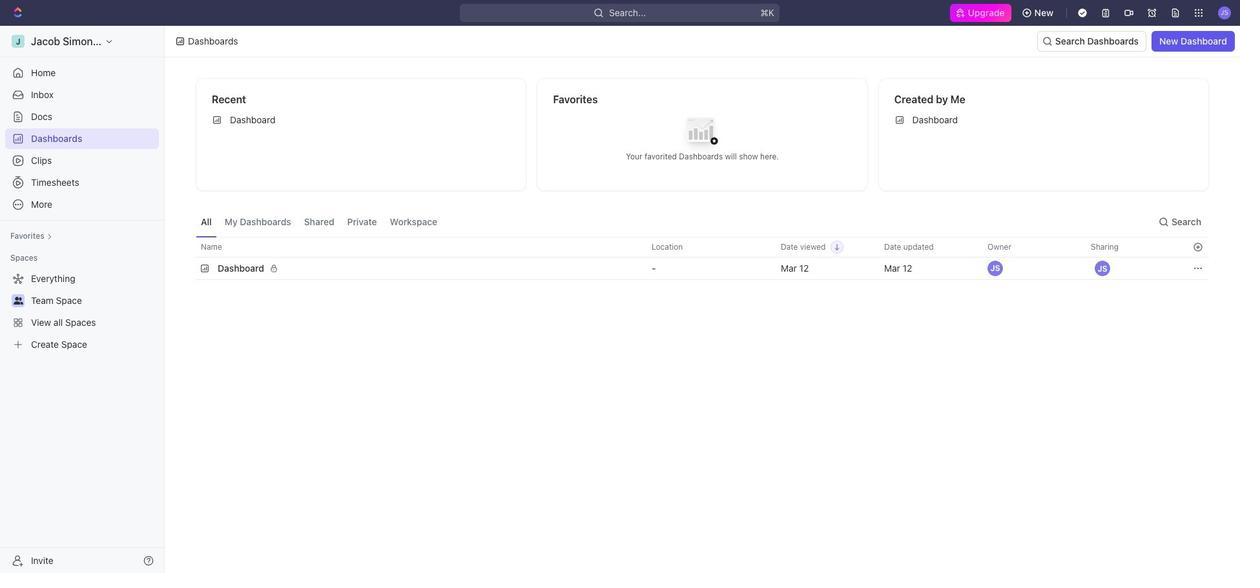 Task type: vqa. For each thing, say whether or not it's contained in the screenshot.
1st row from the bottom of the page
yes



Task type: describe. For each thing, give the bounding box(es) containing it.
2 row from the top
[[196, 256, 1209, 282]]

no favorited dashboards image
[[677, 108, 728, 159]]

jacob simon's workspace, , element
[[12, 35, 25, 48]]

user group image
[[13, 297, 23, 305]]

1 row from the top
[[196, 237, 1209, 258]]

sidebar navigation
[[0, 26, 167, 574]]

1 jacob simon, , element from the left
[[988, 261, 1003, 276]]



Task type: locate. For each thing, give the bounding box(es) containing it.
0 horizontal spatial jacob simon, , element
[[988, 261, 1003, 276]]

table
[[196, 237, 1209, 282]]

tab list
[[196, 207, 443, 237]]

tree
[[5, 269, 159, 355]]

2 jacob simon, , element from the left
[[1095, 261, 1110, 276]]

1 horizontal spatial jacob simon, , element
[[1095, 261, 1110, 276]]

row
[[196, 237, 1209, 258], [196, 256, 1209, 282]]

jacob simon, , element
[[988, 261, 1003, 276], [1095, 261, 1110, 276]]

tree inside sidebar navigation
[[5, 269, 159, 355]]



